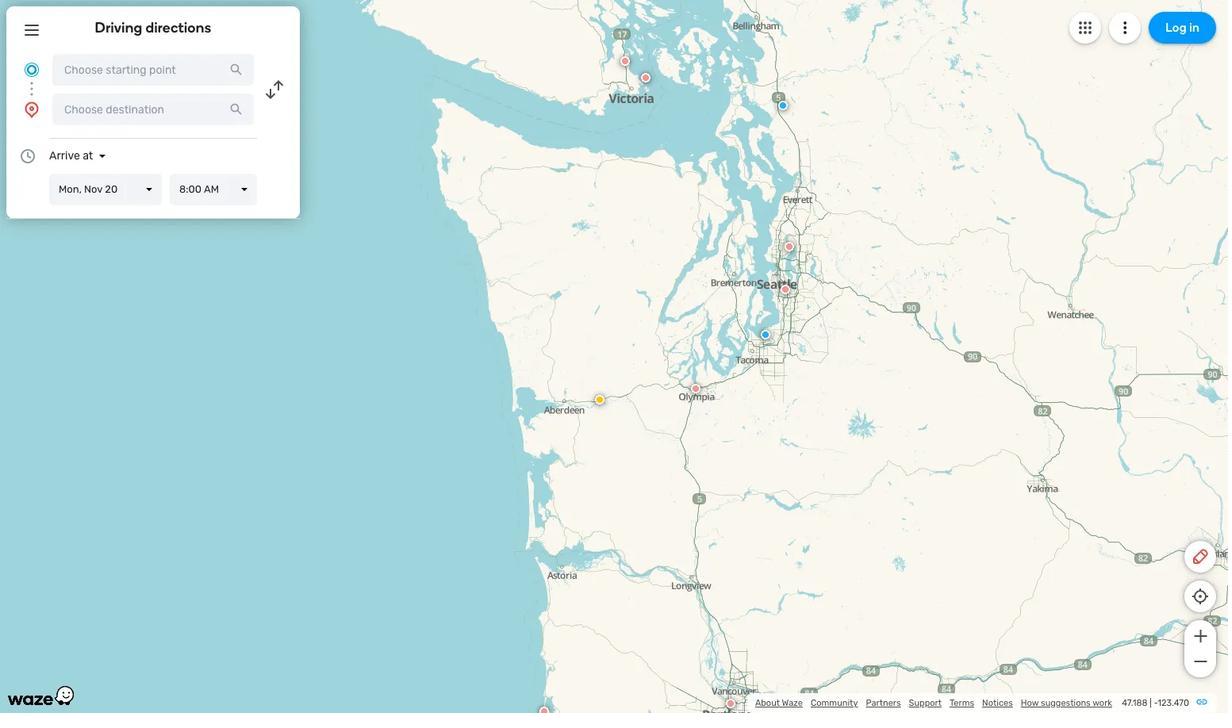 Task type: vqa. For each thing, say whether or not it's contained in the screenshot.
hazard icon
yes



Task type: describe. For each thing, give the bounding box(es) containing it.
about waze link
[[755, 698, 803, 709]]

how suggestions work link
[[1021, 698, 1113, 709]]

Choose starting point text field
[[52, 54, 254, 86]]

8:00
[[179, 183, 202, 195]]

zoom out image
[[1191, 652, 1211, 671]]

pencil image
[[1191, 548, 1210, 567]]

am
[[204, 183, 219, 195]]

location image
[[22, 100, 41, 119]]

at
[[83, 149, 93, 163]]

47.188 | -123.470
[[1122, 698, 1190, 709]]

notices
[[982, 698, 1013, 709]]

mon,
[[59, 183, 82, 195]]

clock image
[[18, 147, 37, 166]]

123.470
[[1158, 698, 1190, 709]]

-
[[1154, 698, 1158, 709]]

8:00 am list box
[[170, 174, 257, 206]]

link image
[[1196, 696, 1209, 709]]

support
[[909, 698, 942, 709]]

hazard image
[[1209, 356, 1219, 366]]

partners link
[[866, 698, 901, 709]]

work
[[1093, 698, 1113, 709]]

arrive at
[[49, 149, 93, 163]]

47.188
[[1122, 698, 1148, 709]]

community link
[[811, 698, 858, 709]]



Task type: locate. For each thing, give the bounding box(es) containing it.
how
[[1021, 698, 1039, 709]]

driving
[[95, 19, 142, 37]]

road closed image
[[621, 56, 630, 66], [632, 79, 641, 88], [852, 160, 862, 169], [775, 256, 785, 266], [691, 384, 701, 394], [1148, 557, 1158, 567]]

waze
[[782, 698, 803, 709]]

current location image
[[22, 60, 41, 79]]

zoom in image
[[1191, 627, 1211, 646]]

notices link
[[982, 698, 1013, 709]]

Choose destination text field
[[52, 94, 254, 125]]

about waze community partners support terms notices how suggestions work
[[755, 698, 1113, 709]]

nov
[[84, 183, 103, 195]]

about
[[755, 698, 780, 709]]

20
[[105, 183, 118, 195]]

hazard image
[[595, 395, 605, 405]]

road closed image
[[780, 244, 790, 254], [906, 313, 916, 322], [690, 544, 700, 554], [898, 663, 907, 673], [725, 699, 734, 709], [726, 702, 736, 711], [540, 707, 549, 713]]

arrive
[[49, 149, 80, 163]]

suggestions
[[1041, 698, 1091, 709]]

support link
[[909, 698, 942, 709]]

partners
[[866, 698, 901, 709]]

community
[[811, 698, 858, 709]]

police image
[[692, 574, 702, 583]]

terms link
[[950, 698, 975, 709]]

directions
[[146, 19, 211, 37]]

mon, nov 20
[[59, 183, 118, 195]]

mon, nov 20 list box
[[49, 174, 162, 206]]

terms
[[950, 698, 975, 709]]

driving directions
[[95, 19, 211, 37]]

8:00 am
[[179, 183, 219, 195]]

|
[[1150, 698, 1152, 709]]

police image
[[778, 101, 788, 110], [773, 323, 782, 333], [1058, 437, 1067, 447], [686, 467, 696, 476], [690, 475, 700, 484]]



